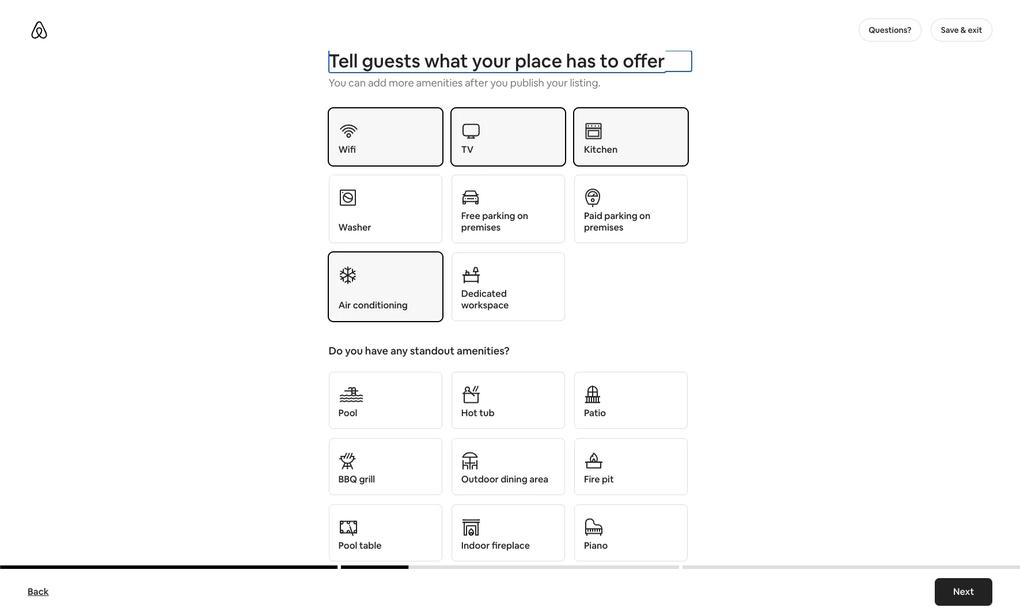 Task type: locate. For each thing, give the bounding box(es) containing it.
to
[[600, 49, 619, 73]]

free
[[462, 210, 481, 222]]

premises inside paid parking on premises
[[585, 221, 624, 233]]

you
[[491, 76, 508, 89], [345, 344, 363, 357]]

parking inside free parking on premises
[[483, 210, 516, 222]]

what
[[425, 49, 468, 73]]

1 premises from the left
[[462, 221, 501, 233]]

on
[[518, 210, 529, 222], [640, 210, 651, 222]]

guests
[[362, 49, 421, 73]]

exit
[[969, 25, 983, 35]]

Paid parking on premises button
[[575, 175, 688, 243]]

pool for pool table
[[339, 540, 358, 552]]

2 parking from the left
[[605, 210, 638, 222]]

pool
[[339, 407, 358, 419], [339, 540, 358, 552]]

dedicated workspace
[[462, 288, 509, 311]]

2 on from the left
[[640, 210, 651, 222]]

1 on from the left
[[518, 210, 529, 222]]

standout
[[410, 344, 455, 357]]

1 parking from the left
[[483, 210, 516, 222]]

air
[[339, 299, 351, 311]]

Fire pit button
[[575, 438, 688, 495]]

on for paid parking on premises
[[640, 210, 651, 222]]

publish
[[511, 76, 545, 89]]

1 vertical spatial pool
[[339, 540, 358, 552]]

fire pit
[[585, 473, 614, 485]]

1 horizontal spatial parking
[[605, 210, 638, 222]]

0 vertical spatial pool
[[339, 407, 358, 419]]

pool for pool
[[339, 407, 358, 419]]

you right do
[[345, 344, 363, 357]]

save
[[942, 25, 960, 35]]

parking right 'free'
[[483, 210, 516, 222]]

your
[[472, 49, 511, 73], [547, 76, 568, 89]]

1 vertical spatial your
[[547, 76, 568, 89]]

back button
[[22, 581, 55, 604]]

0 horizontal spatial on
[[518, 210, 529, 222]]

0 horizontal spatial your
[[472, 49, 511, 73]]

1 horizontal spatial premises
[[585, 221, 624, 233]]

place
[[515, 49, 563, 73]]

area
[[530, 473, 549, 485]]

Outdoor dining area button
[[452, 438, 565, 495]]

offer
[[623, 49, 666, 73]]

Piano button
[[575, 504, 688, 561]]

wifi
[[339, 144, 356, 156]]

0 horizontal spatial parking
[[483, 210, 516, 222]]

1 horizontal spatial on
[[640, 210, 651, 222]]

2 pool from the top
[[339, 540, 358, 552]]

Pool button
[[329, 372, 443, 429]]

fire
[[585, 473, 600, 485]]

tub
[[480, 407, 495, 419]]

Washer button
[[329, 175, 443, 243]]

parking inside paid parking on premises
[[605, 210, 638, 222]]

you right after
[[491, 76, 508, 89]]

workspace
[[462, 299, 509, 311]]

listing.
[[570, 76, 601, 89]]

amenities?
[[457, 344, 510, 357]]

kitchen
[[585, 144, 618, 156]]

your left listing.
[[547, 76, 568, 89]]

1 pool from the top
[[339, 407, 358, 419]]

pool table
[[339, 540, 382, 552]]

premises
[[462, 221, 501, 233], [585, 221, 624, 233]]

0 horizontal spatial you
[[345, 344, 363, 357]]

parking right paid
[[605, 210, 638, 222]]

has
[[567, 49, 596, 73]]

on right 'free'
[[518, 210, 529, 222]]

indoor
[[462, 540, 490, 552]]

parking for free
[[483, 210, 516, 222]]

TV button
[[452, 108, 565, 165]]

on inside free parking on premises
[[518, 210, 529, 222]]

any
[[391, 344, 408, 357]]

on for free parking on premises
[[518, 210, 529, 222]]

Free parking on premises button
[[452, 175, 565, 243]]

questions? button
[[859, 18, 922, 42]]

0 vertical spatial you
[[491, 76, 508, 89]]

conditioning
[[353, 299, 408, 311]]

your up after
[[472, 49, 511, 73]]

Dedicated workspace button
[[452, 252, 565, 321]]

on inside paid parking on premises
[[640, 210, 651, 222]]

paid
[[585, 210, 603, 222]]

air conditioning
[[339, 299, 408, 311]]

on right paid
[[640, 210, 651, 222]]

do you have any standout amenities?
[[329, 344, 510, 357]]

tell guests what your place has to offer you can add more amenities after you publish your listing.
[[329, 49, 666, 89]]

parking
[[483, 210, 516, 222], [605, 210, 638, 222]]

0 horizontal spatial premises
[[462, 221, 501, 233]]

2 premises from the left
[[585, 221, 624, 233]]

next button
[[936, 578, 993, 606]]

Wifi button
[[329, 108, 443, 165]]

fireplace
[[492, 540, 530, 552]]

premises inside free parking on premises
[[462, 221, 501, 233]]

1 horizontal spatial you
[[491, 76, 508, 89]]



Task type: vqa. For each thing, say whether or not it's contained in the screenshot.
3 at the left top of page
no



Task type: describe. For each thing, give the bounding box(es) containing it.
questions?
[[869, 25, 912, 35]]

Pool table button
[[329, 504, 443, 561]]

Air conditioning button
[[329, 252, 443, 321]]

washer
[[339, 221, 372, 233]]

after
[[465, 76, 489, 89]]

1 vertical spatial you
[[345, 344, 363, 357]]

back
[[28, 586, 49, 598]]

premises for free
[[462, 221, 501, 233]]

0 vertical spatial your
[[472, 49, 511, 73]]

parking for paid
[[605, 210, 638, 222]]

tell
[[329, 49, 358, 73]]

add
[[368, 76, 387, 89]]

&
[[961, 25, 967, 35]]

have
[[365, 344, 389, 357]]

outdoor
[[462, 473, 499, 485]]

paid parking on premises
[[585, 210, 651, 233]]

Patio button
[[575, 372, 688, 429]]

bbq grill
[[339, 473, 375, 485]]

save & exit
[[942, 25, 983, 35]]

outdoor dining area
[[462, 473, 549, 485]]

grill
[[359, 473, 375, 485]]

hot tub
[[462, 407, 495, 419]]

indoor fireplace
[[462, 540, 530, 552]]

save & exit button
[[932, 18, 993, 42]]

pit
[[602, 473, 614, 485]]

hot
[[462, 407, 478, 419]]

patio
[[585, 407, 607, 419]]

can
[[349, 76, 366, 89]]

tv
[[462, 144, 474, 156]]

premises for paid
[[585, 221, 624, 233]]

you
[[329, 76, 347, 89]]

piano
[[585, 540, 608, 552]]

dedicated
[[462, 288, 507, 300]]

do
[[329, 344, 343, 357]]

table
[[360, 540, 382, 552]]

free parking on premises
[[462, 210, 529, 233]]

dining
[[501, 473, 528, 485]]

Hot tub button
[[452, 372, 565, 429]]

1 horizontal spatial your
[[547, 76, 568, 89]]

you inside the tell guests what your place has to offer you can add more amenities after you publish your listing.
[[491, 76, 508, 89]]

BBQ grill button
[[329, 438, 443, 495]]

Kitchen button
[[575, 108, 688, 165]]

bbq
[[339, 473, 357, 485]]

next
[[954, 586, 975, 598]]

amenities
[[417, 76, 463, 89]]

Indoor fireplace button
[[452, 504, 565, 561]]

more
[[389, 76, 414, 89]]



